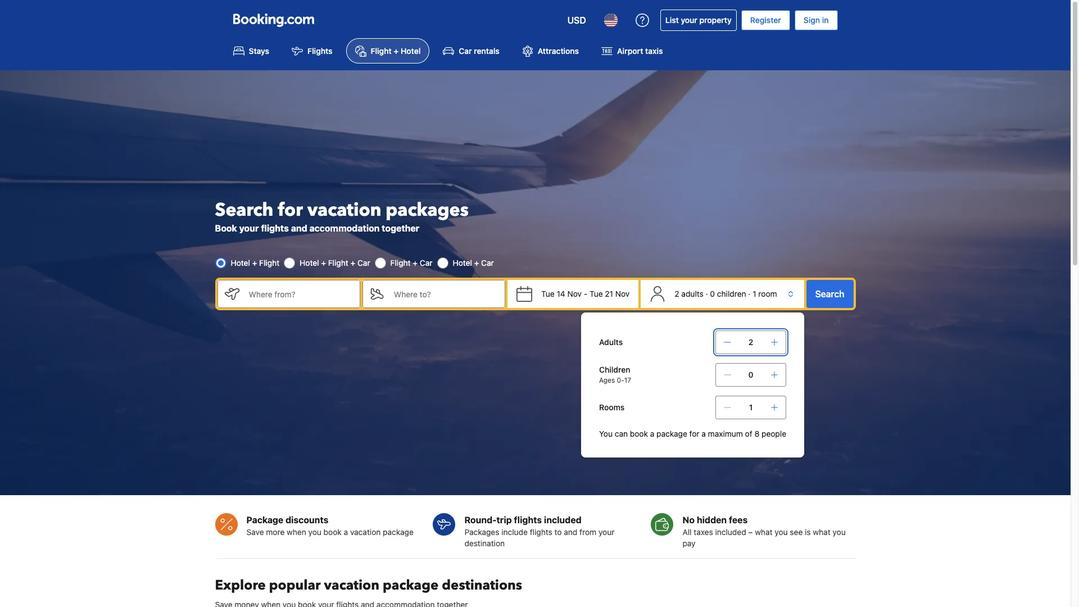 Task type: vqa. For each thing, say whether or not it's contained in the screenshot.
the Private in the King Suite - Accessible/Non-Smoking Private suite 2 beds (1 king, 1 sofa bed) Breakfast included
no



Task type: locate. For each thing, give the bounding box(es) containing it.
0 vertical spatial included
[[544, 515, 582, 526]]

0 horizontal spatial what
[[756, 528, 773, 537]]

ages
[[600, 376, 615, 385]]

1 vertical spatial book
[[324, 528, 342, 537]]

search button
[[807, 280, 854, 308]]

airport
[[618, 46, 644, 56]]

0 vertical spatial and
[[291, 223, 308, 234]]

1 tue from the left
[[542, 289, 555, 299]]

and inside 'round-trip flights included packages include flights to and from your destination'
[[564, 528, 578, 537]]

search inside search for vacation packages book your flights and accommodation together
[[215, 198, 274, 223]]

0 horizontal spatial a
[[344, 528, 348, 537]]

+ for hotel + flight
[[252, 258, 257, 268]]

packages
[[465, 528, 500, 537]]

2 horizontal spatial your
[[681, 15, 698, 25]]

flights up hotel + flight
[[261, 223, 289, 234]]

0 vertical spatial search
[[215, 198, 274, 223]]

book down discounts
[[324, 528, 342, 537]]

you can book a package for a maximum of 8 people
[[600, 429, 787, 439]]

0 vertical spatial 2
[[675, 289, 680, 299]]

1 vertical spatial package
[[383, 528, 414, 537]]

0 horizontal spatial search
[[215, 198, 274, 223]]

0 horizontal spatial you
[[309, 528, 322, 537]]

car rentals
[[459, 46, 500, 56]]

flights left to
[[530, 528, 553, 537]]

0 vertical spatial book
[[630, 429, 649, 439]]

explore popular vacation package destinations
[[215, 577, 523, 595]]

tue
[[542, 289, 555, 299], [590, 289, 603, 299]]

1 horizontal spatial included
[[716, 528, 747, 537]]

1 horizontal spatial book
[[630, 429, 649, 439]]

2 horizontal spatial a
[[702, 429, 706, 439]]

destination
[[465, 539, 505, 549]]

0 vertical spatial 1
[[753, 289, 757, 299]]

0-
[[617, 376, 625, 385]]

what right is
[[814, 528, 831, 537]]

0 horizontal spatial 2
[[675, 289, 680, 299]]

hotel for hotel + flight + car
[[300, 258, 319, 268]]

book right can
[[630, 429, 649, 439]]

0 horizontal spatial your
[[239, 223, 259, 234]]

trip
[[497, 515, 512, 526]]

a right when
[[344, 528, 348, 537]]

vacation inside search for vacation packages book your flights and accommodation together
[[308, 198, 382, 223]]

1 horizontal spatial and
[[564, 528, 578, 537]]

2 adults · 0 children · 1 room
[[675, 289, 778, 299]]

search for search for vacation packages book your flights and accommodation together
[[215, 198, 274, 223]]

1 horizontal spatial your
[[599, 528, 615, 537]]

to
[[555, 528, 562, 537]]

booking.com online hotel reservations image
[[233, 13, 314, 27]]

0 vertical spatial 0
[[711, 289, 716, 299]]

and inside search for vacation packages book your flights and accommodation together
[[291, 223, 308, 234]]

and left accommodation
[[291, 223, 308, 234]]

2 for 2 adults · 0 children · 1 room
[[675, 289, 680, 299]]

hotel for hotel + car
[[453, 258, 472, 268]]

0 vertical spatial flights
[[261, 223, 289, 234]]

sign in link
[[795, 10, 838, 30]]

1
[[753, 289, 757, 299], [750, 403, 753, 412]]

you left the see
[[775, 528, 788, 537]]

hotel for hotel + flight
[[231, 258, 250, 268]]

flights for for
[[261, 223, 289, 234]]

1 vertical spatial your
[[239, 223, 259, 234]]

2 vertical spatial flights
[[530, 528, 553, 537]]

1 you from the left
[[309, 528, 322, 537]]

· right children
[[749, 289, 751, 299]]

1 horizontal spatial you
[[775, 528, 788, 537]]

for
[[278, 198, 303, 223], [690, 429, 700, 439]]

+ for flight + hotel
[[394, 46, 399, 56]]

search inside button
[[816, 289, 845, 299]]

included
[[544, 515, 582, 526], [716, 528, 747, 537]]

included down fees
[[716, 528, 747, 537]]

your inside search for vacation packages book your flights and accommodation together
[[239, 223, 259, 234]]

1 · from the left
[[706, 289, 709, 299]]

2 tue from the left
[[590, 289, 603, 299]]

1 nov from the left
[[568, 289, 582, 299]]

all
[[683, 528, 692, 537]]

is
[[806, 528, 811, 537]]

vacation for package
[[324, 577, 380, 595]]

see
[[791, 528, 803, 537]]

flights link
[[283, 38, 342, 64]]

1 horizontal spatial 2
[[749, 337, 754, 347]]

· right adults
[[706, 289, 709, 299]]

1 vertical spatial search
[[816, 289, 845, 299]]

discounts
[[286, 515, 329, 526]]

0
[[711, 289, 716, 299], [749, 370, 754, 380]]

hotel
[[401, 46, 421, 56], [231, 258, 250, 268], [300, 258, 319, 268], [453, 258, 472, 268]]

2 · from the left
[[749, 289, 751, 299]]

your right book
[[239, 223, 259, 234]]

package
[[657, 429, 688, 439], [383, 528, 414, 537], [383, 577, 439, 595]]

1 vertical spatial and
[[564, 528, 578, 537]]

0 horizontal spatial nov
[[568, 289, 582, 299]]

car
[[459, 46, 472, 56], [358, 258, 370, 268], [420, 258, 433, 268], [482, 258, 494, 268]]

your
[[681, 15, 698, 25], [239, 223, 259, 234], [599, 528, 615, 537]]

1 horizontal spatial ·
[[749, 289, 751, 299]]

nov
[[568, 289, 582, 299], [616, 289, 630, 299]]

and right to
[[564, 528, 578, 537]]

packages
[[386, 198, 469, 223]]

what
[[756, 528, 773, 537], [814, 528, 831, 537]]

1 vertical spatial 2
[[749, 337, 754, 347]]

1 horizontal spatial for
[[690, 429, 700, 439]]

0 horizontal spatial for
[[278, 198, 303, 223]]

2
[[675, 289, 680, 299], [749, 337, 754, 347]]

hotel + flight + car
[[300, 258, 370, 268]]

0 horizontal spatial tue
[[542, 289, 555, 299]]

0 vertical spatial package
[[657, 429, 688, 439]]

your right from
[[599, 528, 615, 537]]

you down discounts
[[309, 528, 322, 537]]

2 horizontal spatial you
[[833, 528, 846, 537]]

0 horizontal spatial and
[[291, 223, 308, 234]]

flights inside search for vacation packages book your flights and accommodation together
[[261, 223, 289, 234]]

·
[[706, 289, 709, 299], [749, 289, 751, 299]]

what right –
[[756, 528, 773, 537]]

you right is
[[833, 528, 846, 537]]

tue left 14
[[542, 289, 555, 299]]

a right can
[[651, 429, 655, 439]]

1 horizontal spatial tue
[[590, 289, 603, 299]]

you
[[309, 528, 322, 537], [775, 528, 788, 537], [833, 528, 846, 537]]

included up to
[[544, 515, 582, 526]]

0 horizontal spatial included
[[544, 515, 582, 526]]

1 left room
[[753, 289, 757, 299]]

+ for hotel + car
[[475, 258, 479, 268]]

nov right 21
[[616, 289, 630, 299]]

1 vertical spatial included
[[716, 528, 747, 537]]

airport taxis
[[618, 46, 663, 56]]

more
[[266, 528, 285, 537]]

you
[[600, 429, 613, 439]]

0 vertical spatial your
[[681, 15, 698, 25]]

search
[[215, 198, 274, 223], [816, 289, 845, 299]]

1 up the of
[[750, 403, 753, 412]]

-
[[584, 289, 588, 299]]

2 left adults
[[675, 289, 680, 299]]

flights
[[261, 223, 289, 234], [514, 515, 542, 526], [530, 528, 553, 537]]

book
[[630, 429, 649, 439], [324, 528, 342, 537]]

1 horizontal spatial nov
[[616, 289, 630, 299]]

nov left -
[[568, 289, 582, 299]]

popular
[[269, 577, 321, 595]]

and
[[291, 223, 308, 234], [564, 528, 578, 537]]

included inside 'round-trip flights included packages include flights to and from your destination'
[[544, 515, 582, 526]]

included inside no hidden fees all taxes included – what you see is what you pay
[[716, 528, 747, 537]]

1 horizontal spatial search
[[816, 289, 845, 299]]

1 horizontal spatial what
[[814, 528, 831, 537]]

2 vertical spatial your
[[599, 528, 615, 537]]

0 vertical spatial for
[[278, 198, 303, 223]]

flights up the include
[[514, 515, 542, 526]]

1 what from the left
[[756, 528, 773, 537]]

package
[[247, 515, 284, 526]]

room
[[759, 289, 778, 299]]

+
[[394, 46, 399, 56], [252, 258, 257, 268], [321, 258, 326, 268], [351, 258, 356, 268], [413, 258, 418, 268], [475, 258, 479, 268]]

tue right -
[[590, 289, 603, 299]]

from
[[580, 528, 597, 537]]

2 down 2 adults · 0 children · 1 room
[[749, 337, 754, 347]]

2 vertical spatial vacation
[[324, 577, 380, 595]]

0 horizontal spatial ·
[[706, 289, 709, 299]]

vacation
[[308, 198, 382, 223], [350, 528, 381, 537], [324, 577, 380, 595]]

package inside package discounts save more when you book a vacation package
[[383, 528, 414, 537]]

1 vertical spatial vacation
[[350, 528, 381, 537]]

0 horizontal spatial book
[[324, 528, 342, 537]]

0 vertical spatial vacation
[[308, 198, 382, 223]]

your right list
[[681, 15, 698, 25]]

1 horizontal spatial 0
[[749, 370, 754, 380]]

a left maximum
[[702, 429, 706, 439]]



Task type: describe. For each thing, give the bounding box(es) containing it.
book
[[215, 223, 237, 234]]

flight + hotel
[[371, 46, 421, 56]]

1 vertical spatial flights
[[514, 515, 542, 526]]

no
[[683, 515, 695, 526]]

sign in
[[804, 15, 829, 25]]

people
[[762, 429, 787, 439]]

fees
[[730, 515, 748, 526]]

Where to? field
[[385, 280, 506, 308]]

2 you from the left
[[775, 528, 788, 537]]

when
[[287, 528, 306, 537]]

save
[[247, 528, 264, 537]]

register link
[[742, 10, 791, 30]]

attractions
[[538, 46, 579, 56]]

you inside package discounts save more when you book a vacation package
[[309, 528, 322, 537]]

car inside "link"
[[459, 46, 472, 56]]

taxes
[[694, 528, 714, 537]]

+ for flight + car
[[413, 258, 418, 268]]

hotel + flight
[[231, 258, 280, 268]]

can
[[615, 429, 628, 439]]

sign
[[804, 15, 821, 25]]

vacation for packages
[[308, 198, 382, 223]]

car rentals link
[[434, 38, 509, 64]]

flight + car
[[391, 258, 433, 268]]

1 horizontal spatial a
[[651, 429, 655, 439]]

rooms
[[600, 403, 625, 412]]

8
[[755, 429, 760, 439]]

your inside 'round-trip flights included packages include flights to and from your destination'
[[599, 528, 615, 537]]

flights
[[308, 46, 333, 56]]

children
[[718, 289, 747, 299]]

destinations
[[442, 577, 523, 595]]

1 vertical spatial for
[[690, 429, 700, 439]]

for inside search for vacation packages book your flights and accommodation together
[[278, 198, 303, 223]]

package discounts save more when you book a vacation package
[[247, 515, 414, 537]]

explore
[[215, 577, 266, 595]]

list
[[666, 15, 679, 25]]

rentals
[[474, 46, 500, 56]]

3 you from the left
[[833, 528, 846, 537]]

2 nov from the left
[[616, 289, 630, 299]]

pay
[[683, 539, 696, 549]]

book inside package discounts save more when you book a vacation package
[[324, 528, 342, 537]]

maximum
[[709, 429, 744, 439]]

+ for hotel + flight + car
[[321, 258, 326, 268]]

property
[[700, 15, 732, 25]]

list your property
[[666, 15, 732, 25]]

flight + hotel link
[[346, 38, 430, 64]]

register
[[751, 15, 782, 25]]

1 vertical spatial 1
[[750, 403, 753, 412]]

1 vertical spatial 0
[[749, 370, 754, 380]]

children
[[600, 365, 631, 375]]

round-trip flights included packages include flights to and from your destination
[[465, 515, 615, 549]]

children ages 0-17
[[600, 365, 632, 385]]

accommodation
[[310, 223, 380, 234]]

17
[[625, 376, 632, 385]]

attractions link
[[513, 38, 588, 64]]

–
[[749, 528, 753, 537]]

in
[[823, 15, 829, 25]]

hotel + car
[[453, 258, 494, 268]]

tue 14 nov - tue 21 nov
[[542, 289, 630, 299]]

round-
[[465, 515, 497, 526]]

21
[[605, 289, 614, 299]]

adults
[[682, 289, 704, 299]]

search for vacation packages book your flights and accommodation together
[[215, 198, 469, 234]]

14
[[557, 289, 566, 299]]

your inside 'link'
[[681, 15, 698, 25]]

stays
[[249, 46, 269, 56]]

flights for trip
[[530, 528, 553, 537]]

vacation inside package discounts save more when you book a vacation package
[[350, 528, 381, 537]]

2 for 2
[[749, 337, 754, 347]]

usd
[[568, 15, 587, 25]]

Where from? field
[[240, 280, 360, 308]]

taxis
[[646, 46, 663, 56]]

usd button
[[561, 7, 593, 34]]

search for search
[[816, 289, 845, 299]]

adults
[[600, 337, 623, 347]]

a inside package discounts save more when you book a vacation package
[[344, 528, 348, 537]]

stays link
[[224, 38, 278, 64]]

together
[[382, 223, 420, 234]]

no hidden fees all taxes included – what you see is what you pay
[[683, 515, 846, 549]]

of
[[746, 429, 753, 439]]

2 what from the left
[[814, 528, 831, 537]]

list your property link
[[661, 10, 737, 31]]

hidden
[[697, 515, 727, 526]]

2 vertical spatial package
[[383, 577, 439, 595]]

0 horizontal spatial 0
[[711, 289, 716, 299]]

airport taxis link
[[593, 38, 672, 64]]

include
[[502, 528, 528, 537]]



